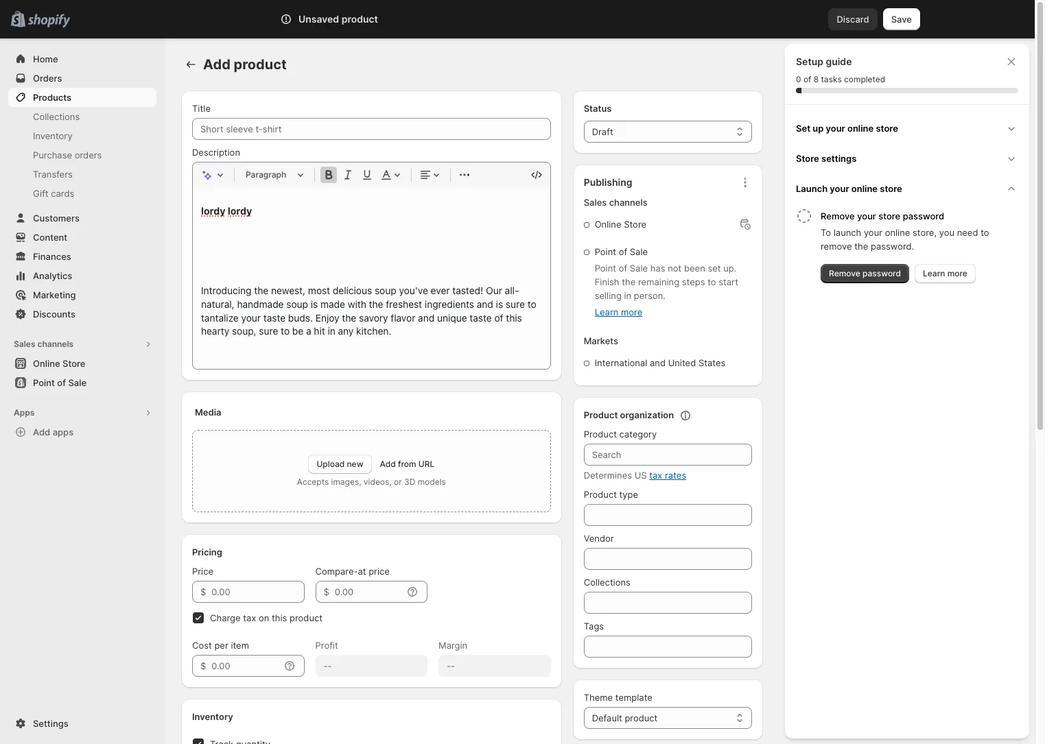 Task type: describe. For each thing, give the bounding box(es) containing it.
gift cards link
[[8, 184, 157, 203]]

1 vertical spatial store
[[880, 183, 903, 194]]

home link
[[8, 49, 157, 69]]

1 vertical spatial tax
[[243, 613, 256, 624]]

profit
[[315, 641, 338, 652]]

online for launch
[[885, 227, 911, 238]]

analytics link
[[8, 266, 157, 286]]

channels inside button
[[37, 339, 74, 349]]

tags
[[584, 621, 604, 632]]

charge
[[210, 613, 241, 624]]

add from url button
[[380, 459, 435, 470]]

customers
[[33, 213, 80, 224]]

purchase orders link
[[8, 146, 157, 165]]

new
[[347, 459, 364, 470]]

or
[[394, 477, 402, 487]]

Price text field
[[212, 581, 305, 603]]

theme template
[[584, 693, 653, 704]]

1 horizontal spatial store
[[624, 219, 647, 230]]

0 vertical spatial sale
[[630, 246, 648, 257]]

publishing
[[584, 176, 633, 188]]

1 vertical spatial inventory
[[192, 712, 233, 723]]

0 horizontal spatial inventory
[[33, 130, 73, 141]]

password.
[[871, 241, 915, 252]]

apps
[[14, 408, 35, 418]]

online store inside button
[[33, 358, 85, 369]]

1 vertical spatial collections
[[584, 577, 631, 588]]

product for product category
[[584, 429, 617, 440]]

orders
[[33, 73, 62, 84]]

3d
[[404, 477, 416, 487]]

0 of 8 tasks completed
[[796, 74, 886, 84]]

organization
[[620, 410, 674, 421]]

learn inside point of sale has not been set up. finish the remaining steps to start selling in person. learn more
[[595, 307, 619, 318]]

per
[[214, 641, 228, 652]]

united
[[668, 358, 696, 369]]

collections link
[[8, 107, 157, 126]]

set
[[796, 123, 811, 134]]

0
[[796, 74, 802, 84]]

remove for remove your store password
[[821, 211, 855, 222]]

discounts link
[[8, 305, 157, 324]]

point inside point of sale has not been set up. finish the remaining steps to start selling in person. learn more
[[595, 263, 617, 274]]

point of sale has not been set up. finish the remaining steps to start selling in person. learn more
[[595, 263, 739, 318]]

transfers link
[[8, 165, 157, 184]]

Collections text field
[[584, 592, 752, 614]]

0 vertical spatial channels
[[609, 197, 648, 208]]

category
[[620, 429, 657, 440]]

store settings
[[796, 153, 857, 164]]

product for add product
[[234, 56, 287, 73]]

has
[[651, 263, 666, 274]]

shopify image
[[28, 14, 70, 28]]

add from url
[[380, 459, 435, 470]]

states
[[699, 358, 726, 369]]

product for default product
[[625, 713, 658, 724]]

rates
[[665, 470, 687, 481]]

at
[[358, 566, 366, 577]]

sale inside point of sale has not been set up. finish the remaining steps to start selling in person. learn more
[[630, 263, 648, 274]]

password inside 'link'
[[863, 268, 901, 279]]

remaining
[[638, 277, 680, 288]]

accepts
[[297, 477, 329, 487]]

discard button
[[829, 8, 878, 30]]

store inside 'button'
[[876, 123, 899, 134]]

sales inside button
[[14, 339, 35, 349]]

unsaved
[[299, 13, 339, 25]]

product for unsaved product
[[342, 13, 378, 25]]

0 vertical spatial point
[[595, 246, 617, 257]]

product for product organization
[[584, 410, 618, 421]]

sales channels button
[[8, 335, 157, 354]]

purchase orders
[[33, 150, 102, 161]]

settings
[[822, 153, 857, 164]]

setup guide
[[796, 56, 852, 67]]

more inside point of sale has not been set up. finish the remaining steps to start selling in person. learn more
[[621, 307, 643, 318]]

to launch your online store, you need to remove the password.
[[821, 227, 990, 252]]

determines
[[584, 470, 632, 481]]

accepts images, videos, or 3d models
[[297, 477, 446, 487]]

videos,
[[364, 477, 392, 487]]

Margin text field
[[439, 656, 551, 678]]

to inside point of sale has not been set up. finish the remaining steps to start selling in person. learn more
[[708, 277, 716, 288]]

unsaved product
[[299, 13, 378, 25]]

1 horizontal spatial online store
[[595, 219, 647, 230]]

launch
[[796, 183, 828, 194]]

title
[[192, 103, 211, 114]]

search button
[[319, 8, 717, 30]]

gift
[[33, 188, 48, 199]]

up.
[[724, 263, 737, 274]]

theme
[[584, 693, 613, 704]]

setup
[[796, 56, 824, 67]]

Cost per item text field
[[212, 656, 280, 678]]

remove your store password element
[[794, 226, 1024, 284]]

remove your store password button
[[821, 204, 1024, 226]]

upload new
[[317, 459, 364, 470]]

price
[[369, 566, 390, 577]]

orders link
[[8, 69, 157, 88]]

inventory link
[[8, 126, 157, 146]]

default product
[[592, 713, 658, 724]]

tasks
[[821, 74, 842, 84]]

analytics
[[33, 270, 72, 281]]

Tags text field
[[584, 636, 752, 658]]

your inside launch your online store button
[[830, 183, 850, 194]]

Compare-at price text field
[[335, 581, 403, 603]]

item
[[231, 641, 249, 652]]

international
[[595, 358, 648, 369]]

been
[[684, 263, 706, 274]]

add for add from url
[[380, 459, 396, 470]]

finances
[[33, 251, 71, 262]]

your inside to launch your online store, you need to remove the password.
[[864, 227, 883, 238]]

remove for remove password
[[829, 268, 861, 279]]

0 horizontal spatial learn more link
[[595, 307, 643, 318]]

$ for compare-at price
[[324, 587, 329, 598]]

paragraph
[[246, 170, 286, 180]]

search
[[341, 14, 371, 25]]

add for add product
[[203, 56, 231, 73]]

add for add apps
[[33, 427, 50, 438]]

remove
[[821, 241, 852, 252]]

content link
[[8, 228, 157, 247]]

margin
[[439, 641, 468, 652]]



Task type: vqa. For each thing, say whether or not it's contained in the screenshot.
'Products' to the left
no



Task type: locate. For each thing, give the bounding box(es) containing it.
your right the launch
[[830, 183, 850, 194]]

more down need
[[948, 268, 968, 279]]

1 vertical spatial product
[[584, 429, 617, 440]]

launch your online store button
[[791, 174, 1024, 204]]

remove up launch
[[821, 211, 855, 222]]

product up product category
[[584, 410, 618, 421]]

compare-at price
[[315, 566, 390, 577]]

1 vertical spatial point
[[595, 263, 617, 274]]

transfers
[[33, 169, 73, 180]]

remove your store password
[[821, 211, 945, 222]]

your up launch
[[858, 211, 877, 222]]

add up the title
[[203, 56, 231, 73]]

1 horizontal spatial point of sale
[[595, 246, 648, 257]]

discounts
[[33, 309, 76, 320]]

to
[[821, 227, 831, 238]]

learn inside remove your store password element
[[923, 268, 946, 279]]

0 vertical spatial sales channels
[[584, 197, 648, 208]]

on
[[259, 613, 269, 624]]

need
[[957, 227, 979, 238]]

add
[[203, 56, 231, 73], [33, 427, 50, 438], [380, 459, 396, 470]]

1 vertical spatial remove
[[829, 268, 861, 279]]

channels
[[609, 197, 648, 208], [37, 339, 74, 349]]

tax right us
[[650, 470, 663, 481]]

0 horizontal spatial store
[[63, 358, 85, 369]]

the down launch
[[855, 241, 869, 252]]

gift cards
[[33, 188, 74, 199]]

learn down selling
[[595, 307, 619, 318]]

to down set
[[708, 277, 716, 288]]

sales down discounts
[[14, 339, 35, 349]]

$ for cost per item
[[200, 661, 206, 672]]

1 horizontal spatial inventory
[[192, 712, 233, 723]]

add inside button
[[33, 427, 50, 438]]

start
[[719, 277, 739, 288]]

of inside button
[[57, 378, 66, 389]]

1 vertical spatial the
[[622, 277, 636, 288]]

home
[[33, 54, 58, 65]]

tax rates link
[[650, 470, 687, 481]]

collections down products
[[33, 111, 80, 122]]

0 horizontal spatial to
[[708, 277, 716, 288]]

to
[[981, 227, 990, 238], [708, 277, 716, 288]]

learn more link
[[915, 264, 976, 284], [595, 307, 643, 318]]

customers link
[[8, 209, 157, 228]]

remove password
[[829, 268, 901, 279]]

learn
[[923, 268, 946, 279], [595, 307, 619, 318]]

channels down discounts
[[37, 339, 74, 349]]

2 vertical spatial product
[[584, 489, 617, 500]]

online inside to launch your online store, you need to remove the password.
[[885, 227, 911, 238]]

1 vertical spatial sales
[[14, 339, 35, 349]]

learn more link inside remove your store password element
[[915, 264, 976, 284]]

0 vertical spatial learn more link
[[915, 264, 976, 284]]

0 vertical spatial online store
[[595, 219, 647, 230]]

setup guide dialog
[[785, 44, 1030, 739]]

online down publishing
[[595, 219, 622, 230]]

to inside to launch your online store, you need to remove the password.
[[981, 227, 990, 238]]

sales down publishing
[[584, 197, 607, 208]]

discard
[[837, 14, 870, 25]]

0 vertical spatial point of sale
[[595, 246, 648, 257]]

add left apps
[[33, 427, 50, 438]]

draft
[[592, 126, 613, 137]]

online store down publishing
[[595, 219, 647, 230]]

this
[[272, 613, 287, 624]]

password down password.
[[863, 268, 901, 279]]

images,
[[331, 477, 361, 487]]

sales channels inside button
[[14, 339, 74, 349]]

template
[[616, 693, 653, 704]]

0 vertical spatial more
[[948, 268, 968, 279]]

the for of
[[622, 277, 636, 288]]

your
[[826, 123, 846, 134], [830, 183, 850, 194], [858, 211, 877, 222], [864, 227, 883, 238]]

the inside to launch your online store, you need to remove the password.
[[855, 241, 869, 252]]

2 horizontal spatial store
[[796, 153, 820, 164]]

1 vertical spatial learn more link
[[595, 307, 643, 318]]

product for product type
[[584, 489, 617, 500]]

inventory down cost per item text field
[[192, 712, 233, 723]]

Vendor text field
[[584, 549, 752, 570]]

0 horizontal spatial channels
[[37, 339, 74, 349]]

1 horizontal spatial sales
[[584, 197, 607, 208]]

remove inside button
[[821, 211, 855, 222]]

learn more link down in
[[595, 307, 643, 318]]

$ for price
[[200, 587, 206, 598]]

of inside 'setup guide' dialog
[[804, 74, 812, 84]]

1 vertical spatial add
[[33, 427, 50, 438]]

1 vertical spatial online store
[[33, 358, 85, 369]]

pricing
[[192, 547, 222, 558]]

online up settings
[[848, 123, 874, 134]]

0 horizontal spatial collections
[[33, 111, 80, 122]]

0 vertical spatial inventory
[[33, 130, 73, 141]]

default
[[592, 713, 623, 724]]

1 horizontal spatial channels
[[609, 197, 648, 208]]

store settings button
[[791, 143, 1024, 174]]

2 vertical spatial store
[[63, 358, 85, 369]]

point of sale down 'online store' link
[[33, 378, 87, 389]]

online up remove your store password
[[852, 183, 878, 194]]

online
[[848, 123, 874, 134], [852, 183, 878, 194], [885, 227, 911, 238]]

2 vertical spatial point
[[33, 378, 55, 389]]

learn more link down you
[[915, 264, 976, 284]]

charge tax on this product
[[210, 613, 323, 624]]

product down 'determines'
[[584, 489, 617, 500]]

point of sale inside point of sale link
[[33, 378, 87, 389]]

status
[[584, 103, 612, 114]]

product
[[584, 410, 618, 421], [584, 429, 617, 440], [584, 489, 617, 500]]

2 product from the top
[[584, 429, 617, 440]]

more inside remove your store password element
[[948, 268, 968, 279]]

3 product from the top
[[584, 489, 617, 500]]

products link
[[8, 88, 157, 107]]

remove down "remove"
[[829, 268, 861, 279]]

compare-
[[315, 566, 358, 577]]

0 vertical spatial sales
[[584, 197, 607, 208]]

content
[[33, 232, 67, 243]]

product type
[[584, 489, 638, 500]]

0 horizontal spatial online store
[[33, 358, 85, 369]]

1 vertical spatial store
[[624, 219, 647, 230]]

and
[[650, 358, 666, 369]]

1 horizontal spatial more
[[948, 268, 968, 279]]

your inside remove your store password button
[[858, 211, 877, 222]]

2 vertical spatial store
[[879, 211, 901, 222]]

store up the launch
[[796, 153, 820, 164]]

sales channels down publishing
[[584, 197, 648, 208]]

online store link
[[8, 354, 157, 373]]

more down in
[[621, 307, 643, 318]]

1 vertical spatial sale
[[630, 263, 648, 274]]

steps
[[682, 277, 705, 288]]

2 vertical spatial online
[[885, 227, 911, 238]]

online up password.
[[885, 227, 911, 238]]

1 horizontal spatial sales channels
[[584, 197, 648, 208]]

2 horizontal spatial add
[[380, 459, 396, 470]]

0 horizontal spatial learn
[[595, 307, 619, 318]]

sale inside button
[[68, 378, 87, 389]]

online inside 'button'
[[848, 123, 874, 134]]

product down product organization
[[584, 429, 617, 440]]

1 horizontal spatial to
[[981, 227, 990, 238]]

sale left has
[[630, 263, 648, 274]]

1 horizontal spatial the
[[855, 241, 869, 252]]

0 horizontal spatial add
[[33, 427, 50, 438]]

apps
[[53, 427, 74, 438]]

0 vertical spatial to
[[981, 227, 990, 238]]

description
[[192, 147, 240, 158]]

add left from
[[380, 459, 396, 470]]

1 vertical spatial point of sale
[[33, 378, 87, 389]]

Product type text field
[[584, 505, 752, 527]]

Title text field
[[192, 118, 551, 140]]

tax left 'on'
[[243, 613, 256, 624]]

paragraph button
[[240, 167, 309, 183]]

0 vertical spatial tax
[[650, 470, 663, 481]]

markets
[[584, 336, 619, 347]]

from
[[398, 459, 416, 470]]

add apps
[[33, 427, 74, 438]]

store,
[[913, 227, 937, 238]]

0 horizontal spatial the
[[622, 277, 636, 288]]

1 horizontal spatial add
[[203, 56, 231, 73]]

add apps button
[[8, 423, 157, 442]]

0 vertical spatial the
[[855, 241, 869, 252]]

point of sale button
[[0, 373, 165, 393]]

online for up
[[848, 123, 874, 134]]

sale down 'online store' link
[[68, 378, 87, 389]]

1 product from the top
[[584, 410, 618, 421]]

purchase
[[33, 150, 72, 161]]

$ down compare-
[[324, 587, 329, 598]]

0 horizontal spatial sales
[[14, 339, 35, 349]]

point of sale up "finish"
[[595, 246, 648, 257]]

store up 'store settings' button
[[876, 123, 899, 134]]

online inside button
[[33, 358, 60, 369]]

0 vertical spatial product
[[584, 410, 618, 421]]

0 vertical spatial remove
[[821, 211, 855, 222]]

channels down publishing
[[609, 197, 648, 208]]

point inside button
[[33, 378, 55, 389]]

save
[[892, 14, 912, 25]]

your down remove your store password
[[864, 227, 883, 238]]

0 vertical spatial store
[[876, 123, 899, 134]]

1 vertical spatial online
[[33, 358, 60, 369]]

0 horizontal spatial online
[[33, 358, 60, 369]]

1 horizontal spatial collections
[[584, 577, 631, 588]]

remove inside 'link'
[[829, 268, 861, 279]]

password up store,
[[903, 211, 945, 222]]

1 horizontal spatial online
[[595, 219, 622, 230]]

point of sale link
[[8, 373, 157, 393]]

sales
[[584, 197, 607, 208], [14, 339, 35, 349]]

$ down cost
[[200, 661, 206, 672]]

0 vertical spatial password
[[903, 211, 945, 222]]

8
[[814, 74, 819, 84]]

1 vertical spatial online
[[852, 183, 878, 194]]

0 vertical spatial online
[[595, 219, 622, 230]]

online up the point of sale button
[[33, 358, 60, 369]]

1 vertical spatial sales channels
[[14, 339, 74, 349]]

media
[[195, 407, 221, 418]]

1 vertical spatial more
[[621, 307, 643, 318]]

store up remove your store password
[[880, 183, 903, 194]]

set up your online store button
[[791, 113, 1024, 143]]

1 vertical spatial channels
[[37, 339, 74, 349]]

vendor
[[584, 533, 614, 544]]

in
[[624, 290, 632, 301]]

online
[[595, 219, 622, 230], [33, 358, 60, 369]]

guide
[[826, 56, 852, 67]]

0 vertical spatial collections
[[33, 111, 80, 122]]

the inside point of sale has not been set up. finish the remaining steps to start selling in person. learn more
[[622, 277, 636, 288]]

password inside button
[[903, 211, 945, 222]]

online inside button
[[852, 183, 878, 194]]

products
[[33, 92, 71, 103]]

1 vertical spatial password
[[863, 268, 901, 279]]

product
[[342, 13, 378, 25], [234, 56, 287, 73], [290, 613, 323, 624], [625, 713, 658, 724]]

store
[[796, 153, 820, 164], [624, 219, 647, 230], [63, 358, 85, 369]]

of
[[804, 74, 812, 84], [619, 246, 628, 257], [619, 263, 628, 274], [57, 378, 66, 389]]

your right up
[[826, 123, 846, 134]]

orders
[[75, 150, 102, 161]]

0 vertical spatial online
[[848, 123, 874, 134]]

selling
[[595, 290, 622, 301]]

0 vertical spatial learn
[[923, 268, 946, 279]]

to right need
[[981, 227, 990, 238]]

0 horizontal spatial point of sale
[[33, 378, 87, 389]]

completed
[[844, 74, 886, 84]]

2 vertical spatial sale
[[68, 378, 87, 389]]

url
[[419, 459, 435, 470]]

store down publishing
[[624, 219, 647, 230]]

marketing link
[[8, 286, 157, 305]]

collections down vendor
[[584, 577, 631, 588]]

1 horizontal spatial tax
[[650, 470, 663, 481]]

0 vertical spatial add
[[203, 56, 231, 73]]

0 horizontal spatial sales channels
[[14, 339, 74, 349]]

sales channels down discounts
[[14, 339, 74, 349]]

sale up the "remaining"
[[630, 246, 648, 257]]

1 horizontal spatial learn
[[923, 268, 946, 279]]

Profit text field
[[315, 656, 428, 678]]

store up to launch your online store, you need to remove the password.
[[879, 211, 901, 222]]

0 horizontal spatial more
[[621, 307, 643, 318]]

launch
[[834, 227, 862, 238]]

set
[[708, 263, 721, 274]]

person.
[[634, 290, 666, 301]]

store up point of sale link
[[63, 358, 85, 369]]

2 vertical spatial add
[[380, 459, 396, 470]]

inventory up purchase
[[33, 130, 73, 141]]

learn down store,
[[923, 268, 946, 279]]

set up your online store
[[796, 123, 899, 134]]

Product category text field
[[584, 444, 752, 466]]

0 vertical spatial store
[[796, 153, 820, 164]]

cards
[[51, 188, 74, 199]]

0 horizontal spatial tax
[[243, 613, 256, 624]]

1 vertical spatial learn
[[595, 307, 619, 318]]

type
[[620, 489, 638, 500]]

online store up the point of sale button
[[33, 358, 85, 369]]

mark remove your store password as done image
[[796, 208, 813, 224]]

your inside set up your online store 'button'
[[826, 123, 846, 134]]

0 horizontal spatial password
[[863, 268, 901, 279]]

settings link
[[8, 715, 157, 734]]

the for launch
[[855, 241, 869, 252]]

the up in
[[622, 277, 636, 288]]

1 horizontal spatial learn more link
[[915, 264, 976, 284]]

$ down price
[[200, 587, 206, 598]]

store inside 'setup guide' dialog
[[796, 153, 820, 164]]

1 horizontal spatial password
[[903, 211, 945, 222]]

1 vertical spatial to
[[708, 277, 716, 288]]

of inside point of sale has not been set up. finish the remaining steps to start selling in person. learn more
[[619, 263, 628, 274]]



